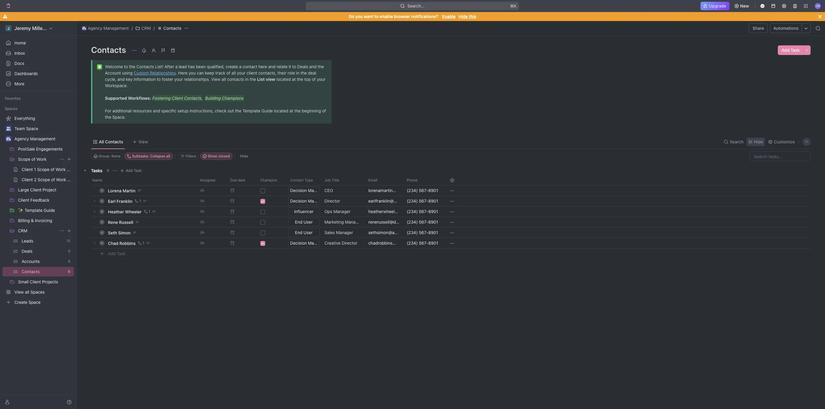 Task type: describe. For each thing, give the bounding box(es) containing it.
large client project link
[[18, 185, 73, 195]]

deals
[[22, 249, 32, 254]]

do
[[349, 14, 354, 19]]

user group image
[[6, 127, 11, 131]]

end user for sales manager
[[295, 230, 313, 235]]

show closed
[[208, 154, 230, 158]]

space for team space
[[26, 126, 38, 131]]

decision for director
[[290, 198, 307, 204]]

title
[[332, 178, 339, 183]]

this
[[469, 14, 476, 19]]

jeremy
[[14, 26, 31, 31]]

567- for earlfranklin@dogdojo.com
[[419, 198, 428, 204]]

(234) for chadrobbins@dogdojo.com
[[407, 241, 418, 246]]

space for create space
[[28, 300, 41, 305]]

manager for ops manager
[[334, 209, 351, 214]]

leads
[[22, 238, 33, 244]]

client for 2
[[22, 177, 33, 182]]

maker for creative director
[[308, 241, 320, 246]]

email
[[368, 178, 377, 183]]

scope of work link
[[18, 155, 57, 164]]

8901 for sethsimon@acme.com
[[428, 230, 438, 235]]

more
[[14, 81, 24, 86]]

9
[[68, 249, 70, 254]]

job
[[324, 178, 331, 183]]

(234) 567-8901 for lorenamartin@feedfire.com
[[407, 188, 438, 193]]

earlfranklin@dogdojo.com
[[368, 198, 419, 204]]

none
[[111, 154, 121, 158]]

0 vertical spatial management
[[103, 26, 129, 31]]

2
[[34, 177, 37, 182]]

docs for client 1 scope of work docs
[[67, 167, 77, 172]]

567- for sethsimon@acme.com
[[419, 230, 428, 235]]

billing & invoicing
[[18, 218, 52, 223]]

seth simon link
[[106, 228, 195, 237]]

creative
[[324, 241, 341, 246]]

browser
[[394, 14, 410, 19]]

decision maker for director
[[290, 198, 320, 204]]

1 horizontal spatial crm
[[141, 26, 151, 31]]

assignee button
[[196, 176, 226, 185]]

jeremy miller's workspace, , element
[[5, 25, 11, 31]]

ops
[[324, 209, 332, 214]]

enable
[[442, 14, 456, 19]]

sales manager button
[[321, 227, 365, 238]]

contact
[[290, 178, 304, 183]]

1 for earl franklin
[[139, 199, 141, 203]]

end for marketing
[[295, 220, 302, 225]]

creative director
[[324, 241, 357, 246]]

1 vertical spatial contacts link
[[22, 267, 66, 277]]

1 horizontal spatial crm link
[[134, 25, 152, 32]]

assignee
[[200, 178, 215, 183]]

scope of work
[[18, 157, 47, 162]]

create space
[[14, 300, 41, 305]]

all inside tree
[[25, 290, 29, 295]]

jeremy miller's workspace
[[14, 26, 74, 31]]

view button
[[131, 135, 150, 149]]

0 vertical spatial add
[[782, 48, 790, 53]]

hide inside button
[[240, 154, 248, 158]]

rene russell link
[[106, 218, 195, 227]]

tree inside sidebar navigation
[[2, 114, 77, 307]]

simon
[[118, 230, 131, 235]]

create
[[14, 300, 27, 305]]

10
[[66, 239, 70, 243]]

chad robbins
[[108, 241, 136, 246]]

customize
[[774, 139, 795, 144]]

group: none
[[99, 154, 121, 158]]

view for view
[[138, 139, 148, 144]]

marketing manager button
[[321, 217, 365, 228]]

filters
[[186, 154, 196, 158]]

manager for sales manager
[[336, 230, 353, 235]]

1 vertical spatial task
[[134, 168, 142, 173]]

client feedback link
[[18, 195, 73, 205]]

name button
[[91, 176, 196, 185]]

lorenamartin@feedfire.com link
[[368, 188, 421, 193]]

✨
[[18, 208, 23, 213]]

0 vertical spatial work
[[37, 157, 47, 162]]

miller's
[[32, 26, 48, 31]]

8901 for chadrobbins@dogdojo.com
[[428, 241, 438, 246]]

home link
[[2, 38, 74, 48]]

group:
[[99, 154, 110, 158]]

new
[[740, 3, 749, 8]]

1 horizontal spatial agency
[[88, 26, 102, 31]]

0 vertical spatial add task button
[[778, 45, 804, 55]]

work for 2
[[56, 177, 66, 182]]

collapse
[[150, 154, 165, 158]]

add task for bottom add task button
[[108, 251, 126, 256]]

(234) 567-8901 link for renerussell@dogdojo.com
[[407, 220, 438, 225]]

0 horizontal spatial agency management link
[[14, 134, 73, 144]]

renerussell@dogdojo.com link
[[368, 220, 419, 225]]

2 / from the left
[[153, 26, 155, 31]]

leads link
[[22, 236, 64, 246]]

sales
[[324, 230, 335, 235]]

customize button
[[766, 138, 797, 146]]

search button
[[722, 138, 746, 146]]

1 button for heather wheeler
[[143, 209, 151, 215]]

chadrobbins@dogdojo.com link
[[368, 241, 422, 246]]

hide button
[[747, 138, 765, 146]]

name
[[92, 178, 102, 183]]

upgrade
[[709, 3, 726, 8]]

favorites
[[5, 96, 21, 101]]

end user button for marketing manager
[[287, 217, 321, 228]]

(234) for renerussell@dogdojo.com
[[407, 220, 418, 225]]

1 horizontal spatial 6
[[107, 168, 109, 173]]

business time image inside tree
[[6, 137, 11, 141]]

renerussell@dogdojo.com
[[368, 220, 419, 225]]

(234) 567-8901 for heatherwheeler@dogdojo.com
[[407, 209, 438, 214]]

ceo button
[[321, 185, 365, 196]]

show closed button
[[200, 153, 233, 160]]

8
[[68, 259, 70, 264]]

agency inside tree
[[14, 136, 29, 141]]

earl franklin
[[108, 199, 132, 204]]

view for view all spaces
[[14, 290, 24, 295]]

do you want to enable browser notifications? enable hide this
[[349, 14, 476, 19]]

rene russell
[[108, 220, 133, 225]]

enable
[[380, 14, 393, 19]]

spaces inside tree
[[30, 290, 45, 295]]

(234) for earlfranklin@dogdojo.com
[[407, 198, 418, 204]]

567- for chadrobbins@dogdojo.com
[[419, 241, 428, 246]]

everything link
[[2, 114, 73, 123]]

decision maker button for creative director
[[287, 238, 321, 249]]

feedback
[[30, 198, 49, 203]]

work for 1
[[56, 167, 66, 172]]

maker for director
[[308, 198, 320, 204]]

seth
[[108, 230, 117, 235]]

billing & invoicing link
[[18, 216, 73, 226]]

6 inside tree
[[68, 269, 70, 274]]

postsale engagements link
[[18, 144, 73, 154]]

subtasks: collapse all
[[132, 154, 170, 158]]

projects
[[42, 279, 58, 284]]

template
[[25, 208, 42, 213]]

due date button
[[226, 176, 257, 185]]

sethsimon@acme.com link
[[368, 230, 412, 235]]

0 horizontal spatial crm link
[[18, 226, 57, 236]]

Search tasks... text field
[[750, 152, 810, 161]]

1 button for chad robbins
[[137, 240, 145, 246]]

(234) 567-8901 for sethsimon@acme.com
[[407, 230, 438, 235]]

(234) 567-8901 link for earlfranklin@dogdojo.com
[[407, 198, 438, 204]]

0 horizontal spatial add
[[108, 251, 116, 256]]

crm inside tree
[[18, 228, 27, 233]]

8901 for renerussell@dogdojo.com
[[428, 220, 438, 225]]

project
[[43, 187, 56, 192]]



Task type: locate. For each thing, give the bounding box(es) containing it.
contacts inside tree
[[22, 269, 40, 274]]

client left 2
[[22, 177, 33, 182]]

0 vertical spatial agency
[[88, 26, 102, 31]]

1 vertical spatial user
[[304, 230, 313, 235]]

1 vertical spatial add task button
[[119, 167, 144, 174]]

(234) for lorenamartin@feedfire.com
[[407, 188, 418, 193]]

maker up influencer
[[308, 198, 320, 204]]

space down 'everything' link
[[26, 126, 38, 131]]

1 vertical spatial docs
[[67, 167, 77, 172]]

1 (234) 567-8901 from the top
[[407, 188, 438, 193]]

decision maker for creative director
[[290, 241, 320, 246]]

2 vertical spatial decision
[[290, 241, 307, 246]]

1 vertical spatial space
[[28, 300, 41, 305]]

upgrade link
[[701, 2, 729, 10]]

spaces down small client projects in the bottom of the page
[[30, 290, 45, 295]]

2 decision from the top
[[290, 198, 307, 204]]

due date
[[230, 178, 245, 183]]

(234) for sethsimon@acme.com
[[407, 230, 418, 235]]

6 (234) 567-8901 from the top
[[407, 241, 438, 246]]

8901 for earlfranklin@dogdojo.com
[[428, 198, 438, 204]]

notifications?
[[411, 14, 438, 19]]

dashboards link
[[2, 69, 74, 78]]

of for 2
[[51, 177, 55, 182]]

2 (234) 567-8901 from the top
[[407, 198, 438, 204]]

decision maker for ceo
[[290, 188, 320, 193]]

1 decision maker from the top
[[290, 188, 320, 193]]

task up name dropdown button
[[134, 168, 142, 173]]

(234) down sethsimon@acme.com link
[[407, 241, 418, 246]]

lorena martin
[[108, 188, 135, 193]]

workspace
[[50, 26, 74, 31]]

client down 2
[[30, 187, 41, 192]]

1 vertical spatial all
[[25, 290, 29, 295]]

1 horizontal spatial view
[[138, 139, 148, 144]]

2 8901 from the top
[[428, 198, 438, 204]]

heatherwheeler@dogdojo.com
[[368, 209, 428, 214]]

everything
[[14, 116, 35, 121]]

maker down type
[[308, 188, 320, 193]]

contacts
[[163, 26, 181, 31], [91, 45, 128, 55], [105, 139, 123, 144], [22, 269, 40, 274]]

influencer
[[294, 209, 314, 214]]

contact type
[[290, 178, 313, 183]]

decision maker button up influencer
[[287, 196, 321, 207]]

rene
[[108, 220, 118, 225]]

task down automations button
[[791, 48, 800, 53]]

marketing manager
[[324, 220, 362, 225]]

director button
[[321, 196, 365, 207]]

1 horizontal spatial all
[[166, 154, 170, 158]]

show
[[208, 154, 217, 158]]

1 button for earl franklin
[[134, 198, 142, 204]]

client inside 'link'
[[30, 187, 41, 192]]

2 vertical spatial decision maker
[[290, 241, 320, 246]]

client for feedback
[[18, 198, 29, 203]]

0 vertical spatial end user
[[295, 220, 313, 225]]

work up project
[[56, 177, 66, 182]]

scope for 1
[[37, 167, 49, 172]]

2 decision maker button from the top
[[287, 196, 321, 207]]

inbox link
[[2, 48, 74, 58]]

client down large
[[18, 198, 29, 203]]

hide right closed
[[240, 154, 248, 158]]

manager down "marketing manager" button
[[336, 230, 353, 235]]

view up create
[[14, 290, 24, 295]]

(234) down phone
[[407, 188, 418, 193]]

maker left creative
[[308, 241, 320, 246]]

(234) down heatherwheeler@dogdojo.com link
[[407, 220, 418, 225]]

1 down seth simon link
[[143, 241, 144, 245]]

0 vertical spatial decision maker
[[290, 188, 320, 193]]

2 user from the top
[[304, 230, 313, 235]]

0 horizontal spatial hide
[[240, 154, 248, 158]]

4 8901 from the top
[[428, 220, 438, 225]]

3 (234) from the top
[[407, 209, 418, 214]]

agency management link
[[80, 25, 130, 32], [14, 134, 73, 144]]

user for sales manager
[[304, 230, 313, 235]]

end user button down influencer
[[287, 217, 321, 228]]

0 vertical spatial view
[[138, 139, 148, 144]]

tasks
[[91, 168, 102, 173]]

1 vertical spatial management
[[30, 136, 55, 141]]

1 horizontal spatial agency management
[[88, 26, 129, 31]]

0 vertical spatial all
[[166, 154, 170, 158]]

decision for creative director
[[290, 241, 307, 246]]

1 vertical spatial end user
[[295, 230, 313, 235]]

3 decision maker from the top
[[290, 241, 320, 246]]

1 vertical spatial manager
[[345, 220, 362, 225]]

4 (234) from the top
[[407, 220, 418, 225]]

2 (234) 567-8901 link from the top
[[407, 198, 438, 204]]

martin
[[123, 188, 135, 193]]

5 8901 from the top
[[428, 230, 438, 235]]

2 horizontal spatial hide
[[754, 139, 763, 144]]

1 for heather wheeler
[[149, 209, 150, 214]]

6 8901 from the top
[[428, 241, 438, 246]]

2 567- from the top
[[419, 198, 428, 204]]

decision maker button left creative
[[287, 238, 321, 249]]

2 vertical spatial work
[[56, 177, 66, 182]]

decision maker button for ceo
[[287, 185, 321, 196]]

0 vertical spatial business time image
[[82, 27, 86, 30]]

scope down 'scope of work' link
[[37, 167, 49, 172]]

docs for client 2 scope of work docs
[[67, 177, 77, 182]]

1 vertical spatial spaces
[[30, 290, 45, 295]]

scope for 2
[[38, 177, 50, 182]]

8901 for lorenamartin@feedfire.com
[[428, 188, 438, 193]]

6 (234) 567-8901 link from the top
[[407, 241, 438, 246]]

2 (234) from the top
[[407, 198, 418, 204]]

✨ template guide link
[[18, 206, 73, 215]]

add task up name dropdown button
[[126, 168, 142, 173]]

robbins
[[120, 241, 136, 246]]

share
[[753, 26, 764, 31]]

2 end from the top
[[295, 230, 302, 235]]

user for marketing manager
[[304, 220, 313, 225]]

1 up 2
[[34, 167, 36, 172]]

1 vertical spatial maker
[[308, 198, 320, 204]]

client
[[22, 167, 33, 172], [22, 177, 33, 182], [30, 187, 41, 192], [18, 198, 29, 203], [30, 279, 41, 284]]

1
[[34, 167, 36, 172], [139, 199, 141, 203], [149, 209, 150, 214], [143, 241, 144, 245]]

0 vertical spatial end
[[295, 220, 302, 225]]

1 vertical spatial agency
[[14, 136, 29, 141]]

0 horizontal spatial task
[[117, 251, 126, 256]]

0 vertical spatial add task
[[782, 48, 800, 53]]

1 horizontal spatial add
[[126, 168, 133, 173]]

(234) 567-8901 link for sethsimon@acme.com
[[407, 230, 438, 235]]

2 vertical spatial manager
[[336, 230, 353, 235]]

0 horizontal spatial management
[[30, 136, 55, 141]]

1 8901 from the top
[[428, 188, 438, 193]]

agency management inside tree
[[14, 136, 55, 141]]

1 vertical spatial agency management link
[[14, 134, 73, 144]]

space down 'view all spaces' link
[[28, 300, 41, 305]]

maker
[[308, 188, 320, 193], [308, 198, 320, 204], [308, 241, 320, 246]]

(234) 567-8901 for renerussell@dogdojo.com
[[407, 220, 438, 225]]

spaces down the favorites button on the top
[[5, 106, 18, 111]]

client feedback
[[18, 198, 49, 203]]

1 vertical spatial business time image
[[6, 137, 11, 141]]

all right collapse
[[166, 154, 170, 158]]

0 vertical spatial docs
[[14, 61, 24, 66]]

1 vertical spatial end
[[295, 230, 302, 235]]

1 button up wheeler on the left
[[134, 198, 142, 204]]

end
[[295, 220, 302, 225], [295, 230, 302, 235]]

1 horizontal spatial director
[[342, 241, 357, 246]]

0 horizontal spatial crm
[[18, 228, 27, 233]]

1 vertical spatial 1 button
[[143, 209, 151, 215]]

jm button
[[813, 1, 823, 11]]

0 vertical spatial of
[[31, 157, 35, 162]]

add down chad
[[108, 251, 116, 256]]

decision maker left creative
[[290, 241, 320, 246]]

None checkbox
[[260, 188, 265, 193], [260, 209, 265, 214], [260, 231, 265, 235], [260, 188, 265, 193], [260, 209, 265, 214], [260, 231, 265, 235]]

decision maker button down contact type
[[287, 185, 321, 196]]

1 up wheeler on the left
[[139, 199, 141, 203]]

3 (234) 567-8901 link from the top
[[407, 209, 438, 214]]

5 (234) 567-8901 link from the top
[[407, 230, 438, 235]]

(234) for heatherwheeler@dogdojo.com
[[407, 209, 418, 214]]

0 vertical spatial 6
[[107, 168, 109, 173]]

docs up client 2 scope of work docs
[[67, 167, 77, 172]]

3 decision from the top
[[290, 241, 307, 246]]

1 button
[[134, 198, 142, 204], [143, 209, 151, 215], [137, 240, 145, 246]]

1 / from the left
[[132, 26, 133, 31]]

0 vertical spatial spaces
[[5, 106, 18, 111]]

docs link
[[2, 59, 74, 68]]

2 vertical spatial add task button
[[105, 250, 128, 257]]

view up subtasks:
[[138, 139, 148, 144]]

sales manager
[[324, 230, 353, 235]]

2 horizontal spatial add
[[782, 48, 790, 53]]

1 end user button from the top
[[287, 217, 321, 228]]

search...
[[408, 3, 425, 8]]

view inside button
[[138, 139, 148, 144]]

0 vertical spatial manager
[[334, 209, 351, 214]]

hide right search
[[754, 139, 763, 144]]

567- for lorenamartin@feedfire.com
[[419, 188, 428, 193]]

2 vertical spatial hide
[[240, 154, 248, 158]]

1 567- from the top
[[419, 188, 428, 193]]

client for 1
[[22, 167, 33, 172]]

1 vertical spatial work
[[56, 167, 66, 172]]

decision maker
[[290, 188, 320, 193], [290, 198, 320, 204], [290, 241, 320, 246]]

inbox
[[14, 51, 25, 56]]

1 (234) 567-8901 link from the top
[[407, 188, 438, 193]]

create space link
[[2, 298, 73, 307]]

2 maker from the top
[[308, 198, 320, 204]]

of down client 1 scope of work docs link
[[51, 177, 55, 182]]

chad
[[108, 241, 118, 246]]

share button
[[749, 23, 768, 33]]

/
[[132, 26, 133, 31], [153, 26, 155, 31]]

decision for ceo
[[290, 188, 307, 193]]

2 vertical spatial docs
[[67, 177, 77, 182]]

1 vertical spatial view
[[14, 290, 24, 295]]

decision maker down contact type dropdown button
[[290, 188, 320, 193]]

agency
[[88, 26, 102, 31], [14, 136, 29, 141]]

1 horizontal spatial hide
[[459, 14, 468, 19]]

sethsimon@acme.com
[[368, 230, 412, 235]]

2 vertical spatial scope
[[38, 177, 50, 182]]

0 vertical spatial contacts link
[[156, 25, 183, 32]]

all
[[99, 139, 104, 144]]

invoicing
[[35, 218, 52, 223]]

tree
[[2, 114, 77, 307]]

1 vertical spatial add
[[126, 168, 133, 173]]

manager inside "button"
[[334, 209, 351, 214]]

of down the postsale
[[31, 157, 35, 162]]

accounts link
[[22, 257, 66, 266]]

influencer button
[[287, 206, 321, 217]]

0 vertical spatial director
[[324, 198, 340, 204]]

(234) 567-8901
[[407, 188, 438, 193], [407, 198, 438, 204], [407, 209, 438, 214], [407, 220, 438, 225], [407, 230, 438, 235], [407, 241, 438, 246]]

1 decision maker button from the top
[[287, 185, 321, 196]]

1 vertical spatial hide
[[754, 139, 763, 144]]

add task down chad
[[108, 251, 126, 256]]

due
[[230, 178, 237, 183]]

4 (234) 567-8901 from the top
[[407, 220, 438, 225]]

maker for ceo
[[308, 188, 320, 193]]

1 end user from the top
[[295, 220, 313, 225]]

3 567- from the top
[[419, 209, 428, 214]]

engagements
[[36, 146, 63, 152]]

all up create space
[[25, 290, 29, 295]]

large client project
[[18, 187, 56, 192]]

1 vertical spatial add task
[[126, 168, 142, 173]]

dashboards
[[14, 71, 38, 76]]

docs down 'inbox'
[[14, 61, 24, 66]]

add down automations button
[[782, 48, 790, 53]]

end user for marketing manager
[[295, 220, 313, 225]]

1 decision from the top
[[290, 188, 307, 193]]

(234) 567-8901 link for chadrobbins@dogdojo.com
[[407, 241, 438, 246]]

0 vertical spatial maker
[[308, 188, 320, 193]]

sidebar navigation
[[0, 21, 78, 409]]

1 end from the top
[[295, 220, 302, 225]]

✨ template guide
[[18, 208, 55, 213]]

director down ceo
[[324, 198, 340, 204]]

add task for add task button to the top
[[782, 48, 800, 53]]

2 vertical spatial 1 button
[[137, 240, 145, 246]]

0 vertical spatial decision
[[290, 188, 307, 193]]

2 vertical spatial add
[[108, 251, 116, 256]]

0 vertical spatial crm link
[[134, 25, 152, 32]]

champion
[[260, 178, 277, 183]]

decision maker up influencer
[[290, 198, 320, 204]]

0 vertical spatial user
[[304, 220, 313, 225]]

end user button down the 'influencer' dropdown button
[[287, 227, 321, 238]]

end user button for sales manager
[[287, 227, 321, 238]]

end for sales
[[295, 230, 302, 235]]

6 right tasks
[[107, 168, 109, 173]]

client 2 scope of work docs link
[[22, 175, 77, 185]]

(234) 567-8901 for chadrobbins@dogdojo.com
[[407, 241, 438, 246]]

accounts
[[22, 259, 40, 264]]

1 vertical spatial director
[[342, 241, 357, 246]]

0 horizontal spatial spaces
[[5, 106, 18, 111]]

(234) 567-8901 link for lorenamartin@feedfire.com
[[407, 188, 438, 193]]

0 horizontal spatial all
[[25, 290, 29, 295]]

add up name dropdown button
[[126, 168, 133, 173]]

docs left name in the top left of the page
[[67, 177, 77, 182]]

0 horizontal spatial /
[[132, 26, 133, 31]]

view all spaces link
[[2, 287, 73, 297]]

want
[[364, 14, 373, 19]]

of up client 2 scope of work docs
[[50, 167, 54, 172]]

filters button
[[178, 153, 199, 160]]

(234) 567-8901 link for heatherwheeler@dogdojo.com
[[407, 209, 438, 214]]

1 maker from the top
[[308, 188, 320, 193]]

6 down the 8 at left bottom
[[68, 269, 70, 274]]

business time image down user group icon at the top left
[[6, 137, 11, 141]]

3 8901 from the top
[[428, 209, 438, 214]]

0 horizontal spatial director
[[324, 198, 340, 204]]

4 (234) 567-8901 link from the top
[[407, 220, 438, 225]]

manager down director button
[[334, 209, 351, 214]]

None checkbox
[[260, 199, 265, 204], [260, 220, 265, 225], [260, 241, 265, 246], [260, 199, 265, 204], [260, 220, 265, 225], [260, 241, 265, 246]]

add task button up name dropdown button
[[119, 167, 144, 174]]

0 horizontal spatial business time image
[[6, 137, 11, 141]]

add task down automations button
[[782, 48, 800, 53]]

manager down ops manager "button"
[[345, 220, 362, 225]]

director inside button
[[342, 241, 357, 246]]

3 maker from the top
[[308, 241, 320, 246]]

1 horizontal spatial /
[[153, 26, 155, 31]]

1 vertical spatial of
[[50, 167, 54, 172]]

hide left this
[[459, 14, 468, 19]]

2 horizontal spatial task
[[791, 48, 800, 53]]

task for add task button to the top
[[791, 48, 800, 53]]

1 vertical spatial scope
[[37, 167, 49, 172]]

ceo
[[324, 188, 333, 193]]

tree containing everything
[[2, 114, 77, 307]]

4 567- from the top
[[419, 220, 428, 225]]

1 horizontal spatial agency management link
[[80, 25, 130, 32]]

view inside tree
[[14, 290, 24, 295]]

(234) up heatherwheeler@dogdojo.com link
[[407, 198, 418, 204]]

0 horizontal spatial agency
[[14, 136, 29, 141]]

3 (234) 567-8901 from the top
[[407, 209, 438, 214]]

client 1 scope of work docs
[[22, 167, 77, 172]]

0 vertical spatial task
[[791, 48, 800, 53]]

add task button down chad
[[105, 250, 128, 257]]

1 inside tree
[[34, 167, 36, 172]]

of for 1
[[50, 167, 54, 172]]

decision maker button for director
[[287, 196, 321, 207]]

0 vertical spatial scope
[[18, 157, 30, 162]]

wheeler
[[125, 209, 142, 214]]

manager inside 'button'
[[336, 230, 353, 235]]

scope right 2
[[38, 177, 50, 182]]

client up 'view all spaces' link
[[30, 279, 41, 284]]

5 (234) 567-8901 from the top
[[407, 230, 438, 235]]

type
[[305, 178, 313, 183]]

5 (234) from the top
[[407, 230, 418, 235]]

6 (234) from the top
[[407, 241, 418, 246]]

5 567- from the top
[[419, 230, 428, 235]]

1 user from the top
[[304, 220, 313, 225]]

scope down the postsale
[[18, 157, 30, 162]]

business time image right workspace
[[82, 27, 86, 30]]

1 horizontal spatial spaces
[[30, 290, 45, 295]]

2 decision maker from the top
[[290, 198, 320, 204]]

add task button down automations button
[[778, 45, 804, 55]]

1 for chad robbins
[[143, 241, 144, 245]]

client down scope of work
[[22, 167, 33, 172]]

(234) 567-8901 for earlfranklin@dogdojo.com
[[407, 198, 438, 204]]

1 vertical spatial agency management
[[14, 136, 55, 141]]

contact type button
[[287, 176, 321, 185]]

heatherwheeler@dogdojo.com link
[[368, 209, 428, 214]]

chadrobbins@dogdojo.com
[[368, 241, 422, 246]]

(234) up "chadrobbins@dogdojo.com"
[[407, 230, 418, 235]]

management inside tree
[[30, 136, 55, 141]]

(234) down earlfranklin@dogdojo.com
[[407, 209, 418, 214]]

business time image
[[82, 27, 86, 30], [6, 137, 11, 141]]

1 button up rene russell link
[[143, 209, 151, 215]]

2 vertical spatial maker
[[308, 241, 320, 246]]

2 end user from the top
[[295, 230, 313, 235]]

3 decision maker button from the top
[[287, 238, 321, 249]]

business time image inside agency management link
[[82, 27, 86, 30]]

8901 for heatherwheeler@dogdojo.com
[[428, 209, 438, 214]]

director down sales manager 'button'
[[342, 241, 357, 246]]

2 vertical spatial task
[[117, 251, 126, 256]]

1 vertical spatial decision maker
[[290, 198, 320, 204]]

heather wheeler
[[108, 209, 142, 214]]

task down chad robbins
[[117, 251, 126, 256]]

team space
[[14, 126, 38, 131]]

hide button
[[238, 153, 251, 160]]

1 (234) from the top
[[407, 188, 418, 193]]

task for bottom add task button
[[117, 251, 126, 256]]

seth simon
[[108, 230, 131, 235]]

job title
[[324, 178, 339, 183]]

lorenamartin@feedfire.com
[[368, 188, 421, 193]]

8901
[[428, 188, 438, 193], [428, 198, 438, 204], [428, 209, 438, 214], [428, 220, 438, 225], [428, 230, 438, 235], [428, 241, 438, 246]]

1 vertical spatial decision
[[290, 198, 307, 204]]

director inside button
[[324, 198, 340, 204]]

end user
[[295, 220, 313, 225], [295, 230, 313, 235]]

567- for heatherwheeler@dogdojo.com
[[419, 209, 428, 214]]

0 horizontal spatial agency management
[[14, 136, 55, 141]]

1 horizontal spatial management
[[103, 26, 129, 31]]

email button
[[365, 176, 403, 185]]

2 end user button from the top
[[287, 227, 321, 238]]

work down postsale engagements
[[37, 157, 47, 162]]

hide inside dropdown button
[[754, 139, 763, 144]]

manager for marketing manager
[[345, 220, 362, 225]]

home
[[14, 40, 26, 45]]

2 vertical spatial add task
[[108, 251, 126, 256]]

1 vertical spatial crm
[[18, 228, 27, 233]]

view button
[[131, 138, 150, 146]]

manager inside button
[[345, 220, 362, 225]]

0 vertical spatial crm
[[141, 26, 151, 31]]

view all spaces
[[14, 290, 45, 295]]

phone button
[[403, 176, 443, 185]]

0 vertical spatial agency management
[[88, 26, 129, 31]]

1 button right robbins
[[137, 240, 145, 246]]

6 567- from the top
[[419, 241, 428, 246]]

1 horizontal spatial task
[[134, 168, 142, 173]]

1 up rene russell link
[[149, 209, 150, 214]]

567- for renerussell@dogdojo.com
[[419, 220, 428, 225]]

0 vertical spatial hide
[[459, 14, 468, 19]]

work up client 2 scope of work docs
[[56, 167, 66, 172]]



Task type: vqa. For each thing, say whether or not it's contained in the screenshot.
Hide inside dropdown button
yes



